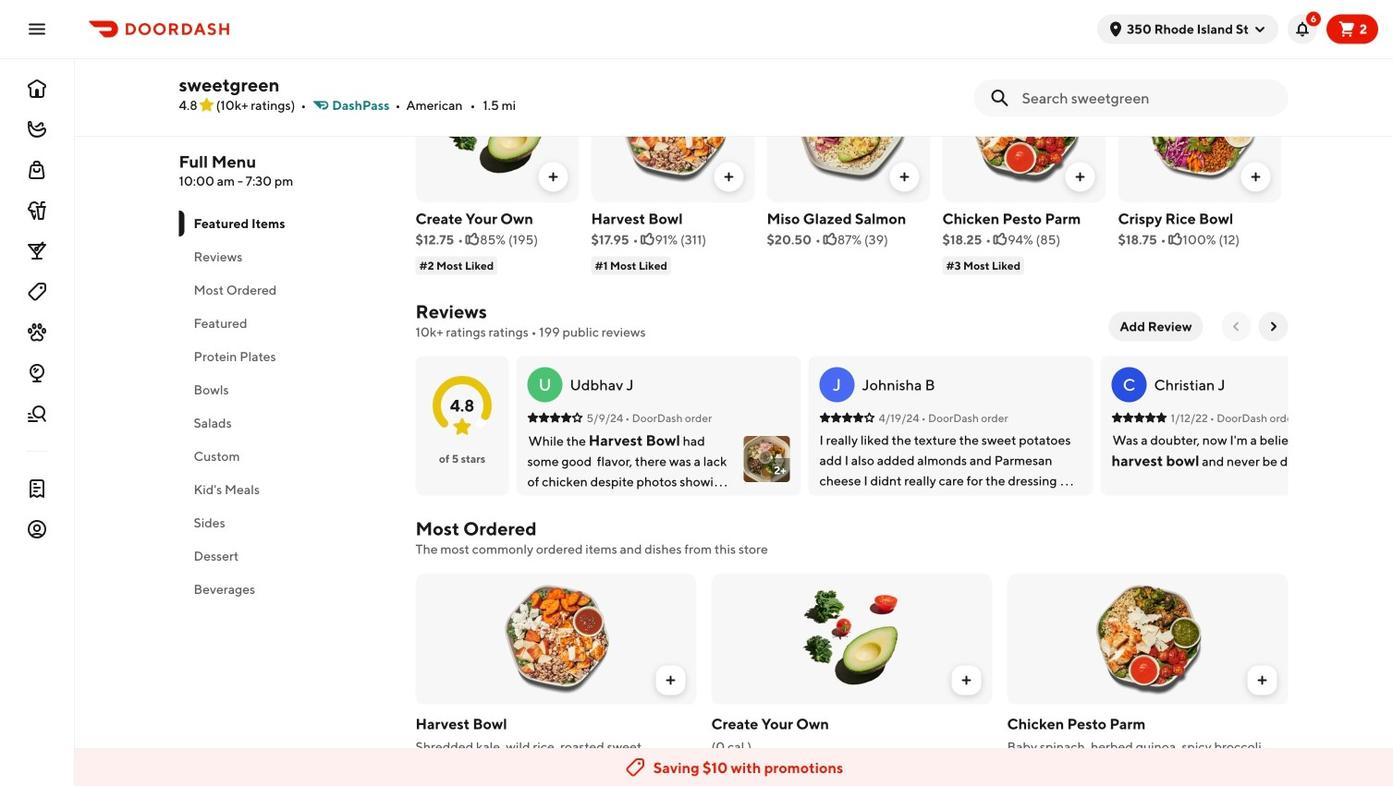 Task type: locate. For each thing, give the bounding box(es) containing it.
0 vertical spatial create your own image
[[416, 48, 579, 203]]

1 horizontal spatial add item to cart image
[[722, 170, 736, 184]]

2 horizontal spatial add item to cart image
[[959, 674, 974, 688]]

add item to cart image for bottommost create your own image
[[959, 674, 974, 688]]

1 vertical spatial harvest bowl image
[[416, 574, 697, 705]]

1 horizontal spatial create your own image
[[711, 574, 993, 705]]

add item to cart image
[[897, 170, 912, 184], [1073, 170, 1088, 184], [1249, 170, 1263, 184], [663, 674, 678, 688], [1255, 674, 1270, 688]]

previous button of carousel image
[[1229, 18, 1244, 33]]

chicken pesto parm image
[[943, 48, 1106, 203], [1007, 574, 1288, 705]]

harvest bowl image
[[591, 48, 755, 203], [416, 574, 697, 705]]

add item to cart image
[[546, 170, 561, 184], [722, 170, 736, 184], [959, 674, 974, 688]]

0 vertical spatial harvest bowl image
[[591, 48, 755, 203]]

add item to cart image for harvest bowl image to the top
[[722, 170, 736, 184]]

0 horizontal spatial add item to cart image
[[546, 170, 561, 184]]

add item to cart image for miso glazed salmon image
[[897, 170, 912, 184]]

add item to cart image for bottom chicken pesto parm image
[[1255, 674, 1270, 688]]

0 vertical spatial chicken pesto parm image
[[943, 48, 1106, 203]]

create your own image
[[416, 48, 579, 203], [711, 574, 993, 705]]

1 vertical spatial chicken pesto parm image
[[1007, 574, 1288, 705]]

next image
[[1266, 319, 1281, 334]]

add item to cart image for chicken pesto parm image to the top
[[1073, 170, 1088, 184]]



Task type: vqa. For each thing, say whether or not it's contained in the screenshot.
BADRI'S BIRYANI BAR
no



Task type: describe. For each thing, give the bounding box(es) containing it.
crispy rice bowl image
[[1118, 48, 1282, 203]]

notification bell image
[[1295, 22, 1310, 37]]

next button of carousel image
[[1266, 18, 1281, 33]]

miso glazed salmon image
[[767, 48, 931, 203]]

1 vertical spatial create your own image
[[711, 574, 993, 705]]

previous image
[[1229, 319, 1244, 334]]

add item to cart image for left create your own image
[[546, 170, 561, 184]]

Item Search search field
[[1022, 88, 1274, 108]]

open menu image
[[26, 18, 48, 40]]

0 horizontal spatial create your own image
[[416, 48, 579, 203]]

add item to cart image for crispy rice bowl image on the right of page
[[1249, 170, 1263, 184]]



